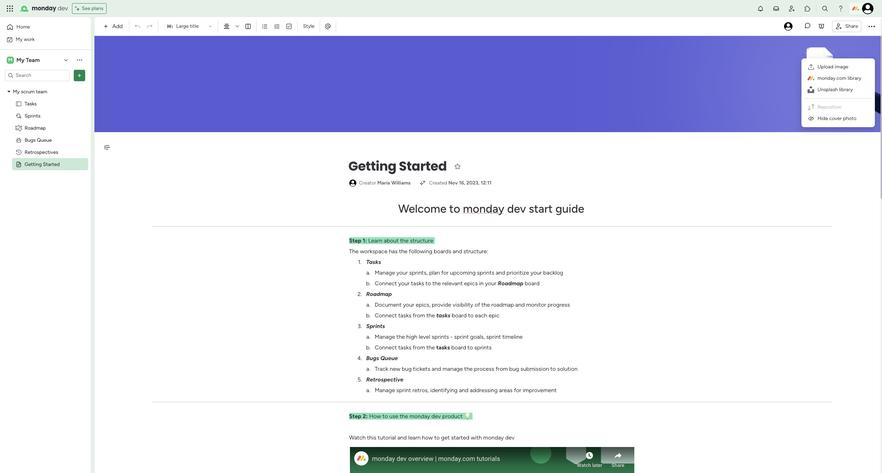 Task type: describe. For each thing, give the bounding box(es) containing it.
the
[[349, 248, 359, 255]]

a for manage the high level sprints - sprint goals, sprint timeline
[[366, 334, 369, 340]]

apps image
[[804, 5, 811, 12]]

manage
[[443, 366, 463, 373]]

. for manage your sprints, plan for upcoming sprints and prioritize your backlog
[[369, 270, 370, 276]]

2023,
[[467, 180, 480, 186]]

connect tasks from the tasks board to sprints
[[375, 344, 492, 351]]

level
[[419, 334, 430, 340]]

image
[[835, 64, 849, 70]]

maria
[[377, 180, 390, 186]]

0 vertical spatial roadmap
[[25, 125, 46, 131]]

dev left start on the top of page
[[507, 202, 526, 216]]

3 .
[[358, 323, 362, 330]]

v2 ellipsis image
[[869, 22, 875, 31]]

new
[[390, 366, 401, 373]]

and left the learn
[[397, 435, 407, 441]]

manage your sprints, plan for upcoming sprints and prioritize your backlog
[[375, 270, 563, 276]]

home
[[16, 24, 30, 30]]

the right use
[[400, 413, 408, 420]]

the right of
[[482, 302, 490, 308]]

see
[[82, 5, 90, 11]]

a for track new bug tickets and manage the process from bug submission to solution
[[366, 366, 369, 373]]

2 vertical spatial from
[[496, 366, 508, 373]]

start
[[529, 202, 553, 216]]

. for bugs queue
[[361, 355, 362, 362]]

workspace image
[[7, 56, 14, 64]]

learn
[[408, 435, 421, 441]]

to left use
[[383, 413, 388, 420]]

connect for connect tasks from the tasks board to each epic
[[375, 312, 397, 319]]

0 horizontal spatial started
[[43, 161, 60, 167]]

manage for manage your sprints, plan for upcoming sprints and prioritize your backlog
[[375, 270, 395, 276]]

workspace options image
[[76, 56, 83, 64]]

tasks down 'document'
[[398, 312, 412, 319]]

watch this tutorial and learn how to get started with monday dev
[[349, 435, 515, 441]]

timeline
[[503, 334, 523, 340]]

notifications image
[[757, 5, 764, 12]]

queue inside list box
[[37, 137, 52, 143]]

following
[[409, 248, 432, 255]]

manage the high level sprints - sprint goals, sprint timeline
[[375, 334, 523, 340]]

your for manage your sprints, plan for upcoming sprints and prioritize your backlog
[[397, 270, 408, 276]]

0 vertical spatial board
[[525, 280, 540, 287]]

to down goals, on the right bottom of page
[[468, 344, 473, 351]]

. for manage sprint retros, identifying and addressing areas for improvement
[[369, 387, 370, 394]]

progress
[[548, 302, 570, 308]]

12:11
[[481, 180, 492, 186]]

creator
[[359, 180, 376, 186]]

1 bug from the left
[[402, 366, 412, 373]]

to down plan
[[426, 280, 431, 287]]

the workspace has the following boards and structure:
[[349, 248, 488, 255]]

created nov 16, 2023, 12:11
[[429, 180, 492, 186]]

plan
[[429, 270, 440, 276]]

from for board to sprints
[[413, 344, 425, 351]]

add
[[112, 23, 123, 30]]

my scrum team
[[13, 89, 47, 95]]

step 1: learn about the structure
[[349, 237, 435, 244]]

2 horizontal spatial sprint
[[486, 334, 501, 340]]

a for document your epics, provide visibility of the roadmap and monitor progress
[[366, 302, 369, 308]]

0 vertical spatial sprints
[[25, 113, 40, 119]]

monday right with
[[483, 435, 504, 441]]

connect for connect your tasks to the relevant epics in your roadmap board
[[375, 280, 397, 287]]

. for tasks
[[360, 259, 362, 266]]

monday.com library menu item
[[805, 73, 872, 84]]

. for track new bug tickets and manage the process from bug submission to solution
[[369, 366, 370, 373]]

0 horizontal spatial sprint
[[397, 387, 411, 394]]

tasks down sprints,
[[411, 280, 424, 287]]

1 horizontal spatial bugs queue
[[366, 355, 398, 362]]

cover
[[830, 116, 842, 122]]

. for manage the high level sprints - sprint goals, sprint timeline
[[369, 334, 370, 340]]

started inside getting started field
[[399, 157, 447, 175]]

from for board to each epic
[[413, 312, 425, 319]]

large title
[[176, 23, 199, 29]]

the down plan
[[433, 280, 441, 287]]

to left get
[[434, 435, 440, 441]]

roadmap
[[491, 302, 514, 308]]

b . for connect tasks from the tasks board to each epic
[[366, 312, 371, 319]]

created
[[429, 180, 447, 186]]

to left each
[[468, 312, 474, 319]]

b for connect your tasks to the relevant epics in your roadmap board
[[366, 280, 370, 287]]

-
[[451, 334, 453, 340]]

1
[[358, 259, 360, 266]]

my for my scrum team
[[13, 89, 20, 95]]

structure
[[410, 237, 433, 244]]

to down nov
[[449, 202, 460, 216]]

and right boards
[[453, 248, 462, 255]]

0 horizontal spatial bugs
[[25, 137, 36, 143]]

1 .
[[358, 259, 362, 266]]

library for unsplash library
[[839, 87, 853, 93]]

0 horizontal spatial getting
[[25, 161, 42, 167]]

a for manage sprint retros, identifying and addressing areas for improvement
[[366, 387, 369, 394]]

manage for manage the high level sprints - sprint goals, sprint timeline
[[375, 334, 395, 340]]

connect your tasks to the relevant epics in your roadmap board
[[375, 280, 540, 287]]

your left the backlog
[[531, 270, 542, 276]]

upload
[[818, 64, 834, 70]]

a for manage your sprints, plan for upcoming sprints and prioritize your backlog
[[366, 270, 369, 276]]

your for connect your tasks to the relevant epics in your roadmap board
[[398, 280, 410, 287]]

nov
[[449, 180, 458, 186]]

creator maria williams
[[359, 180, 411, 186]]

of
[[475, 302, 480, 308]]

started
[[451, 435, 470, 441]]

guide
[[556, 202, 585, 216]]

select product image
[[6, 5, 14, 12]]

and left monitor
[[516, 302, 525, 308]]

the right has
[[399, 248, 408, 255]]

welcome
[[398, 202, 447, 216]]

b for connect tasks from the tasks board to sprints
[[366, 344, 370, 351]]

share
[[846, 23, 858, 29]]

reposition menu item
[[805, 102, 872, 113]]

options image
[[76, 72, 83, 79]]

watch
[[349, 435, 366, 441]]

workspace
[[360, 248, 388, 255]]

connect for connect tasks from the tasks board to sprints
[[375, 344, 397, 351]]

identifying
[[430, 387, 458, 394]]

this
[[367, 435, 376, 441]]

public board image for getting started
[[15, 161, 22, 168]]

2:
[[363, 413, 368, 420]]

inbox image
[[773, 5, 780, 12]]

5
[[358, 376, 361, 383]]

dev left product
[[432, 413, 441, 420]]

Getting Started field
[[347, 157, 449, 176]]

b . for connect your tasks to the relevant epics in your roadmap board
[[366, 280, 371, 287]]

a . for track new bug tickets and manage the process from bug submission to solution
[[366, 366, 370, 373]]

mention image
[[325, 23, 332, 30]]

large
[[176, 23, 189, 29]]

use
[[389, 413, 398, 420]]

public board image for tasks
[[15, 100, 22, 107]]

2 .
[[358, 291, 362, 298]]

solution
[[557, 366, 578, 373]]

plans
[[92, 5, 103, 11]]

checklist image
[[286, 23, 293, 30]]

2 vertical spatial sprints
[[475, 344, 492, 351]]

track
[[375, 366, 388, 373]]

0 vertical spatial sprints
[[477, 270, 494, 276]]

0 horizontal spatial for
[[441, 270, 449, 276]]

process
[[474, 366, 494, 373]]

my team
[[16, 57, 40, 63]]

your right in
[[485, 280, 497, 287]]

connect tasks from the tasks board to each epic
[[375, 312, 500, 319]]

4 .
[[358, 355, 362, 362]]

high
[[406, 334, 417, 340]]

style button
[[300, 20, 318, 32]]

5 .
[[358, 376, 362, 383]]

1 vertical spatial roadmap
[[498, 280, 524, 287]]

in
[[479, 280, 484, 287]]

submission
[[521, 366, 549, 373]]

retrospectives
[[25, 149, 58, 155]]

board for board to each epic
[[452, 312, 467, 319]]

your for document your epics, provide visibility of the roadmap and monitor progress
[[403, 302, 414, 308]]



Task type: vqa. For each thing, say whether or not it's contained in the screenshot.


Task type: locate. For each thing, give the bounding box(es) containing it.
list box
[[0, 84, 91, 267]]

connect up track
[[375, 344, 397, 351]]

hide
[[818, 116, 828, 122]]

3
[[358, 323, 361, 330]]

tasks
[[25, 101, 37, 107], [366, 259, 381, 266]]

workspace selection element
[[7, 56, 41, 64]]

3 manage from the top
[[375, 387, 395, 394]]

step left 2: at the left bottom
[[349, 413, 361, 420]]

retros,
[[413, 387, 429, 394]]

1 horizontal spatial bug
[[509, 366, 519, 373]]

library down image
[[848, 75, 862, 81]]

monday
[[32, 4, 56, 12], [463, 202, 505, 216], [410, 413, 430, 420], [483, 435, 504, 441]]

Search in workspace field
[[15, 71, 60, 80]]

2 a from the top
[[366, 302, 369, 308]]

1 vertical spatial step
[[349, 413, 361, 420]]

the left high
[[397, 334, 405, 340]]

unsplash
[[818, 87, 838, 93]]

your
[[397, 270, 408, 276], [531, 270, 542, 276], [398, 280, 410, 287], [485, 280, 497, 287], [403, 302, 414, 308]]

manage
[[375, 270, 395, 276], [375, 334, 395, 340], [375, 387, 395, 394]]

hide cover photo image
[[808, 115, 815, 122]]

1 horizontal spatial getting
[[348, 157, 396, 175]]

0 vertical spatial for
[[441, 270, 449, 276]]

manage for manage sprint retros, identifying and addressing areas for improvement
[[375, 387, 395, 394]]

a . for manage the high level sprints - sprint goals, sprint timeline
[[366, 334, 370, 340]]

1 vertical spatial sprints
[[366, 323, 385, 330]]

2 b from the top
[[366, 312, 370, 319]]

1 vertical spatial bugs queue
[[366, 355, 398, 362]]

manage sprint retros, identifying and addressing areas for improvement
[[375, 387, 557, 394]]

step 2: how to use the monday dev product 💡
[[349, 413, 473, 420]]

bugs up retrospectives
[[25, 137, 36, 143]]

tickets
[[413, 366, 430, 373]]

1 b . from the top
[[366, 280, 371, 287]]

and right tickets
[[432, 366, 441, 373]]

1 a from the top
[[366, 270, 369, 276]]

1 vertical spatial public board image
[[15, 161, 22, 168]]

hide cover photo menu item
[[805, 113, 872, 124]]

sprints down my scrum team at the left top of page
[[25, 113, 40, 119]]

. for roadmap
[[361, 291, 362, 298]]

getting up creator
[[348, 157, 396, 175]]

the right about
[[400, 237, 409, 244]]

my left work
[[16, 36, 23, 42]]

dev left see
[[58, 4, 68, 12]]

2 connect from the top
[[375, 312, 397, 319]]

tasks inside list box
[[25, 101, 37, 107]]

1 horizontal spatial bugs
[[366, 355, 379, 362]]

step for step 2: how to use the monday dev product 💡
[[349, 413, 361, 420]]

and left the prioritize
[[496, 270, 505, 276]]

monday.com library image
[[808, 75, 815, 82]]

bug left submission
[[509, 366, 519, 373]]

. for document your epics, provide visibility of the roadmap and monitor progress
[[369, 302, 370, 308]]

0 vertical spatial from
[[413, 312, 425, 319]]

tasks down workspace
[[366, 259, 381, 266]]

each
[[475, 312, 487, 319]]

16,
[[459, 180, 465, 186]]

0 vertical spatial public board image
[[15, 100, 22, 107]]

maria williams image
[[862, 3, 874, 14]]

from right process
[[496, 366, 508, 373]]

get
[[441, 435, 450, 441]]

2 vertical spatial b
[[366, 344, 370, 351]]

1 horizontal spatial started
[[399, 157, 447, 175]]

home button
[[4, 21, 77, 33]]

getting started down retrospectives
[[25, 161, 60, 167]]

. for retrospective
[[361, 376, 362, 383]]

0 vertical spatial tasks
[[25, 101, 37, 107]]

menu menu
[[805, 61, 872, 124]]

hide cover photo
[[818, 116, 857, 122]]

document
[[375, 302, 402, 308]]

2 public board image from the top
[[15, 161, 22, 168]]

getting started inside getting started field
[[348, 157, 447, 175]]

to
[[449, 202, 460, 216], [426, 280, 431, 287], [468, 312, 474, 319], [468, 344, 473, 351], [551, 366, 556, 373], [383, 413, 388, 420], [434, 435, 440, 441]]

manage left high
[[375, 334, 395, 340]]

bulleted list image
[[262, 23, 268, 30]]

my work
[[16, 36, 35, 42]]

bug
[[402, 366, 412, 373], [509, 366, 519, 373]]

sprints left -
[[432, 334, 449, 340]]

team
[[26, 57, 40, 63]]

0 horizontal spatial bugs queue
[[25, 137, 52, 143]]

sprints down goals, on the right bottom of page
[[475, 344, 492, 351]]

2 a . from the top
[[366, 302, 370, 308]]

from down level
[[413, 344, 425, 351]]

0 horizontal spatial tasks
[[25, 101, 37, 107]]

3 connect from the top
[[375, 344, 397, 351]]

sprint right goals, on the right bottom of page
[[486, 334, 501, 340]]

your down sprints,
[[398, 280, 410, 287]]

add to favorites image
[[454, 163, 461, 170]]

1 vertical spatial connect
[[375, 312, 397, 319]]

step for step 1: learn about the structure
[[349, 237, 361, 244]]

search everything image
[[822, 5, 829, 12]]

monday up the learn
[[410, 413, 430, 420]]

1 vertical spatial for
[[514, 387, 521, 394]]

1 vertical spatial b
[[366, 312, 370, 319]]

manage down has
[[375, 270, 395, 276]]

monday dev
[[32, 4, 68, 12]]

1 vertical spatial sprints
[[432, 334, 449, 340]]

prioritize
[[507, 270, 529, 276]]

my right caret down image
[[13, 89, 20, 95]]

help image
[[837, 5, 845, 12]]

work
[[24, 36, 35, 42]]

1 vertical spatial library
[[839, 87, 853, 93]]

1 vertical spatial queue
[[381, 355, 398, 362]]

my inside button
[[16, 36, 23, 42]]

bugs queue up retrospectives
[[25, 137, 52, 143]]

a
[[366, 270, 369, 276], [366, 302, 369, 308], [366, 334, 369, 340], [366, 366, 369, 373], [366, 387, 369, 394]]

board down visibility
[[452, 312, 467, 319]]

queue up new
[[381, 355, 398, 362]]

getting started up williams on the left top of page
[[348, 157, 447, 175]]

visibility
[[453, 302, 473, 308]]

3 b . from the top
[[366, 344, 371, 351]]

scrum
[[21, 89, 35, 95]]

1 vertical spatial my
[[16, 57, 24, 63]]

tasks down my scrum team at the left top of page
[[25, 101, 37, 107]]

1 horizontal spatial tasks
[[366, 259, 381, 266]]

for right "areas"
[[514, 387, 521, 394]]

addressing
[[470, 387, 498, 394]]

1 horizontal spatial for
[[514, 387, 521, 394]]

tutorial
[[378, 435, 396, 441]]

monitor
[[526, 302, 546, 308]]

1 vertical spatial manage
[[375, 334, 395, 340]]

1 vertical spatial b .
[[366, 312, 371, 319]]

roadmap up retrospectives
[[25, 125, 46, 131]]

3 a . from the top
[[366, 334, 370, 340]]

photo
[[843, 116, 857, 122]]

and right the identifying
[[459, 387, 469, 394]]

2 manage from the top
[[375, 334, 395, 340]]

option
[[0, 85, 91, 87]]

connect down 'document'
[[375, 312, 397, 319]]

sprint
[[454, 334, 469, 340], [486, 334, 501, 340], [397, 387, 411, 394]]

invite members image
[[789, 5, 796, 12]]

monday up home button
[[32, 4, 56, 12]]

0 vertical spatial b
[[366, 280, 370, 287]]

2 step from the top
[[349, 413, 361, 420]]

tasks down high
[[398, 344, 412, 351]]

0 horizontal spatial getting started
[[25, 161, 60, 167]]

from
[[413, 312, 425, 319], [413, 344, 425, 351], [496, 366, 508, 373]]

1 vertical spatial tasks
[[366, 259, 381, 266]]

unsplash library menu item
[[805, 84, 872, 96]]

numbered list image
[[274, 23, 280, 30]]

my right workspace icon
[[16, 57, 24, 63]]

my inside workspace selection element
[[16, 57, 24, 63]]

backlog
[[543, 270, 563, 276]]

2 vertical spatial roadmap
[[366, 291, 392, 298]]

the down level
[[427, 344, 435, 351]]

reposition image
[[808, 104, 815, 111]]

sprints right 3 .
[[366, 323, 385, 330]]

tasks down manage the high level sprints - sprint goals, sprint timeline
[[436, 344, 450, 351]]

improvement
[[523, 387, 557, 394]]

4 a . from the top
[[366, 366, 370, 373]]

m
[[8, 57, 12, 63]]

1 a . from the top
[[366, 270, 370, 276]]

.
[[360, 259, 362, 266], [369, 270, 370, 276], [370, 280, 371, 287], [361, 291, 362, 298], [369, 302, 370, 308], [370, 312, 371, 319], [361, 323, 362, 330], [369, 334, 370, 340], [370, 344, 371, 351], [361, 355, 362, 362], [369, 366, 370, 373], [361, 376, 362, 383], [369, 387, 370, 394]]

sprint right -
[[454, 334, 469, 340]]

1 horizontal spatial sprint
[[454, 334, 469, 340]]

monday down 12:11
[[463, 202, 505, 216]]

0 vertical spatial b .
[[366, 280, 371, 287]]

about
[[384, 237, 399, 244]]

1 manage from the top
[[375, 270, 395, 276]]

a . for manage your sprints, plan for upcoming sprints and prioritize your backlog
[[366, 270, 370, 276]]

1 connect from the top
[[375, 280, 397, 287]]

2 vertical spatial b .
[[366, 344, 371, 351]]

library down monday.com library
[[839, 87, 853, 93]]

track new bug tickets and manage the process from bug submission to solution
[[375, 366, 578, 373]]

5 a from the top
[[366, 387, 369, 394]]

getting down retrospectives
[[25, 161, 42, 167]]

connect up 'document'
[[375, 280, 397, 287]]

b . for connect tasks from the tasks board to sprints
[[366, 344, 371, 351]]

the down epics,
[[427, 312, 435, 319]]

list box containing my scrum team
[[0, 84, 91, 267]]

0 vertical spatial manage
[[375, 270, 395, 276]]

with
[[471, 435, 482, 441]]

2 horizontal spatial roadmap
[[498, 280, 524, 287]]

1 b from the top
[[366, 280, 370, 287]]

your left epics,
[[403, 302, 414, 308]]

. for sprints
[[361, 323, 362, 330]]

upload image menu item
[[805, 61, 872, 73]]

queue
[[37, 137, 52, 143], [381, 355, 398, 362]]

bugs
[[25, 137, 36, 143], [366, 355, 379, 362]]

1 vertical spatial from
[[413, 344, 425, 351]]

1 public board image from the top
[[15, 100, 22, 107]]

4 a from the top
[[366, 366, 369, 373]]

epics,
[[416, 302, 431, 308]]

retrospective
[[366, 376, 404, 383]]

2 vertical spatial board
[[451, 344, 466, 351]]

bugs queue up track
[[366, 355, 398, 362]]

started down retrospectives
[[43, 161, 60, 167]]

my work button
[[4, 34, 77, 45]]

1 step from the top
[[349, 237, 361, 244]]

b
[[366, 280, 370, 287], [366, 312, 370, 319], [366, 344, 370, 351]]

provide
[[432, 302, 451, 308]]

2 vertical spatial my
[[13, 89, 20, 95]]

see plans
[[82, 5, 103, 11]]

1 vertical spatial bugs
[[366, 355, 379, 362]]

for right plan
[[441, 270, 449, 276]]

step left 1:
[[349, 237, 361, 244]]

relevant
[[442, 280, 463, 287]]

board activity image
[[784, 22, 793, 31]]

3 a from the top
[[366, 334, 369, 340]]

0 vertical spatial connect
[[375, 280, 397, 287]]

started
[[399, 157, 447, 175], [43, 161, 60, 167]]

2 b . from the top
[[366, 312, 371, 319]]

2 vertical spatial manage
[[375, 387, 395, 394]]

to left solution
[[551, 366, 556, 373]]

0 horizontal spatial bug
[[402, 366, 412, 373]]

0 horizontal spatial queue
[[37, 137, 52, 143]]

dev right with
[[505, 435, 515, 441]]

1 horizontal spatial sprints
[[366, 323, 385, 330]]

1 horizontal spatial getting started
[[348, 157, 447, 175]]

0 horizontal spatial roadmap
[[25, 125, 46, 131]]

bug right new
[[402, 366, 412, 373]]

0 vertical spatial queue
[[37, 137, 52, 143]]

boards
[[434, 248, 451, 255]]

my for my work
[[16, 36, 23, 42]]

0 vertical spatial bugs
[[25, 137, 36, 143]]

tasks down provide
[[436, 312, 451, 319]]

roadmap up 'document'
[[366, 291, 392, 298]]

a . for document your epics, provide visibility of the roadmap and monitor progress
[[366, 302, 370, 308]]

1 horizontal spatial queue
[[381, 355, 398, 362]]

library for monday.com library
[[848, 75, 862, 81]]

upload image image
[[808, 63, 815, 71]]

💡
[[464, 413, 471, 420]]

sprint left retros,
[[397, 387, 411, 394]]

team
[[36, 89, 47, 95]]

my for my team
[[16, 57, 24, 63]]

document your epics, provide visibility of the roadmap and monitor progress
[[375, 302, 570, 308]]

roadmap down the prioritize
[[498, 280, 524, 287]]

board down the prioritize
[[525, 280, 540, 287]]

sprints up in
[[477, 270, 494, 276]]

public board image
[[15, 100, 22, 107], [15, 161, 22, 168]]

5 a . from the top
[[366, 387, 370, 394]]

board down -
[[451, 344, 466, 351]]

0 horizontal spatial sprints
[[25, 113, 40, 119]]

see plans button
[[72, 3, 107, 14]]

from down epics,
[[413, 312, 425, 319]]

williams
[[391, 180, 411, 186]]

goals,
[[470, 334, 485, 340]]

2
[[358, 291, 361, 298]]

1 horizontal spatial roadmap
[[366, 291, 392, 298]]

epics
[[464, 280, 478, 287]]

board for board to sprints
[[451, 344, 466, 351]]

a .
[[366, 270, 370, 276], [366, 302, 370, 308], [366, 334, 370, 340], [366, 366, 370, 373], [366, 387, 370, 394]]

0 vertical spatial bugs queue
[[25, 137, 52, 143]]

has
[[389, 248, 398, 255]]

0 vertical spatial step
[[349, 237, 361, 244]]

title
[[190, 23, 199, 29]]

2 bug from the left
[[509, 366, 519, 373]]

bugs right 4 .
[[366, 355, 379, 362]]

unsplash library image
[[808, 86, 815, 93]]

started up created
[[399, 157, 447, 175]]

1:
[[363, 237, 367, 244]]

2 vertical spatial connect
[[375, 344, 397, 351]]

getting inside field
[[348, 157, 396, 175]]

a . for manage sprint retros, identifying and addressing areas for improvement
[[366, 387, 370, 394]]

0 vertical spatial my
[[16, 36, 23, 42]]

3 b from the top
[[366, 344, 370, 351]]

the
[[400, 237, 409, 244], [399, 248, 408, 255], [433, 280, 441, 287], [482, 302, 490, 308], [427, 312, 435, 319], [397, 334, 405, 340], [427, 344, 435, 351], [464, 366, 473, 373], [400, 413, 408, 420]]

welcome to monday dev start guide
[[398, 202, 585, 216]]

layout image
[[245, 23, 252, 30]]

0 vertical spatial library
[[848, 75, 862, 81]]

and
[[453, 248, 462, 255], [496, 270, 505, 276], [516, 302, 525, 308], [432, 366, 441, 373], [459, 387, 469, 394], [397, 435, 407, 441]]

caret down image
[[7, 89, 10, 94]]

sprints,
[[409, 270, 428, 276]]

queue up retrospectives
[[37, 137, 52, 143]]

1 vertical spatial board
[[452, 312, 467, 319]]

b for connect tasks from the tasks board to each epic
[[366, 312, 370, 319]]

share button
[[832, 20, 862, 32]]

manage down the "retrospective"
[[375, 387, 395, 394]]

your left sprints,
[[397, 270, 408, 276]]

the left process
[[464, 366, 473, 373]]

getting
[[348, 157, 396, 175], [25, 161, 42, 167]]



